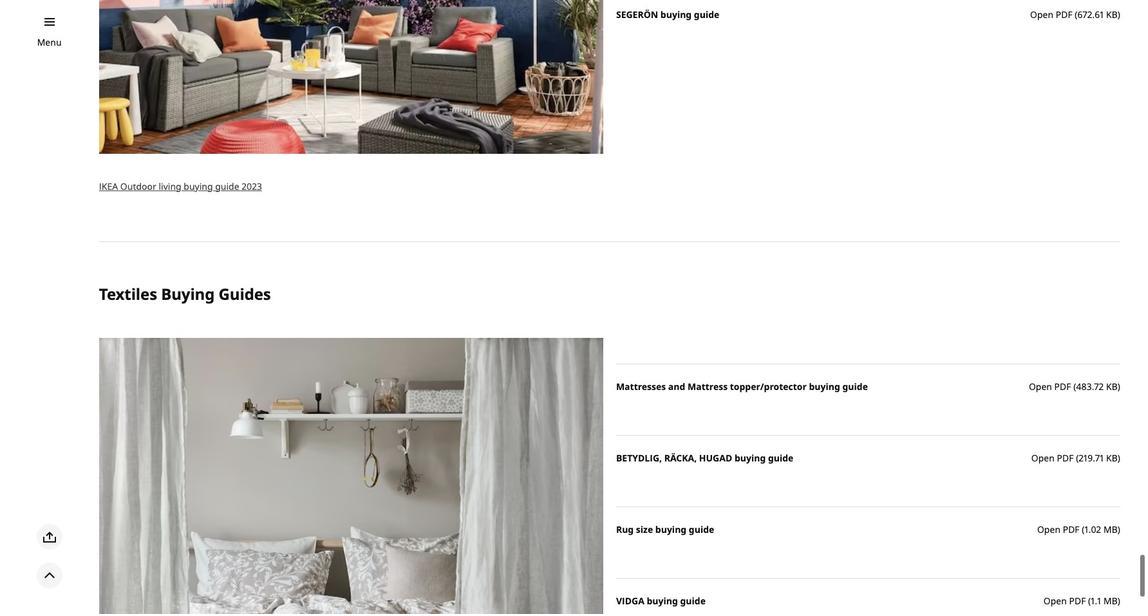 Task type: locate. For each thing, give the bounding box(es) containing it.
1 ) from the top
[[1118, 9, 1121, 21]]

kb right 483.72
[[1107, 381, 1118, 393]]

segerön
[[617, 9, 659, 21]]

pdf for 672.61
[[1056, 9, 1073, 21]]

pdf for 219.71
[[1058, 452, 1074, 464]]

pdf left 483.72
[[1055, 381, 1072, 393]]

open left 483.72
[[1030, 381, 1053, 393]]

guide
[[694, 9, 720, 21], [215, 180, 239, 193], [843, 381, 869, 393], [769, 452, 794, 464], [689, 524, 715, 536], [681, 595, 706, 607]]

1 mb from the top
[[1104, 524, 1118, 536]]

pdf for 1.1
[[1070, 595, 1087, 607]]

1 vertical spatial mb
[[1104, 595, 1118, 607]]

outdoor
[[120, 180, 156, 193]]

5 ) from the top
[[1118, 595, 1121, 607]]

)
[[1118, 9, 1121, 21], [1118, 381, 1121, 393], [1118, 452, 1121, 464], [1118, 524, 1121, 536], [1118, 595, 1121, 607]]

) right 219.71
[[1118, 452, 1121, 464]]

pdf left the 1.1
[[1070, 595, 1087, 607]]

0 vertical spatial kb
[[1107, 9, 1118, 21]]

pdf
[[1056, 9, 1073, 21], [1055, 381, 1072, 393], [1058, 452, 1074, 464], [1064, 524, 1080, 536], [1070, 595, 1087, 607]]

kb for 219.71 kb
[[1107, 452, 1118, 464]]

pdf left 219.71
[[1058, 452, 1074, 464]]

pdf left 1.02
[[1064, 524, 1080, 536]]

0 vertical spatial mb
[[1104, 524, 1118, 536]]

buying
[[661, 9, 692, 21], [184, 180, 213, 193], [810, 381, 841, 393], [735, 452, 766, 464], [656, 524, 687, 536], [647, 595, 678, 607]]

( for 672.61 kb
[[1076, 9, 1078, 21]]

vidga
[[617, 595, 645, 607]]

1 vertical spatial kb
[[1107, 381, 1118, 393]]

living
[[159, 180, 182, 193]]

(
[[1076, 9, 1078, 21], [1074, 381, 1077, 393], [1077, 452, 1079, 464], [1083, 524, 1085, 536], [1089, 595, 1092, 607]]

1.1
[[1092, 595, 1102, 607]]

open for open pdf ( 672.61 kb )
[[1031, 9, 1054, 21]]

open
[[1031, 9, 1054, 21], [1030, 381, 1053, 393], [1032, 452, 1055, 464], [1038, 524, 1061, 536], [1044, 595, 1067, 607]]

open left 219.71
[[1032, 452, 1055, 464]]

open left 1.02
[[1038, 524, 1061, 536]]

) right the 1.1
[[1118, 595, 1121, 607]]

open for open pdf ( 1.1 mb )
[[1044, 595, 1067, 607]]

) right 483.72
[[1118, 381, 1121, 393]]

( for 1.02 mb
[[1083, 524, 1085, 536]]

) right 672.61
[[1118, 9, 1121, 21]]

mb right the 1.1
[[1104, 595, 1118, 607]]

2 kb from the top
[[1107, 381, 1118, 393]]

buying right size
[[656, 524, 687, 536]]

3 ) from the top
[[1118, 452, 1121, 464]]

rug size buying guide
[[617, 524, 715, 536]]

1 kb from the top
[[1107, 9, 1118, 21]]

) right 1.02
[[1118, 524, 1121, 536]]

( for 219.71 kb
[[1077, 452, 1079, 464]]

open pdf ( 1.1 mb )
[[1044, 595, 1121, 607]]

guides
[[219, 283, 271, 305]]

rug
[[617, 524, 634, 536]]

2023
[[242, 180, 262, 193]]

mb
[[1104, 524, 1118, 536], [1104, 595, 1118, 607]]

2 ) from the top
[[1118, 381, 1121, 393]]

2 mb from the top
[[1104, 595, 1118, 607]]

) for 672.61 kb
[[1118, 9, 1121, 21]]

mb right 1.02
[[1104, 524, 1118, 536]]

open left 672.61
[[1031, 9, 1054, 21]]

textiles buying guides
[[99, 283, 271, 305]]

kb right 219.71
[[1107, 452, 1118, 464]]

1.02
[[1085, 524, 1102, 536]]

size
[[636, 524, 653, 536]]

pdf left 672.61
[[1056, 9, 1073, 21]]

4 ) from the top
[[1118, 524, 1121, 536]]

3 kb from the top
[[1107, 452, 1118, 464]]

buying right segerön
[[661, 9, 692, 21]]

kb for 672.61 kb
[[1107, 9, 1118, 21]]

buying right "topper/protector" on the bottom
[[810, 381, 841, 393]]

ikea outdoor living buying guide 2023
[[99, 180, 262, 193]]

open left the 1.1
[[1044, 595, 1067, 607]]

kb
[[1107, 9, 1118, 21], [1107, 381, 1118, 393], [1107, 452, 1118, 464]]

kb right 672.61
[[1107, 9, 1118, 21]]

ikea outdoor living buying guide 2023 link
[[99, 180, 262, 193]]

2 vertical spatial kb
[[1107, 452, 1118, 464]]

betydlig,
[[617, 452, 662, 464]]

ikea
[[99, 180, 118, 193]]



Task type: vqa. For each thing, say whether or not it's contained in the screenshot.


Task type: describe. For each thing, give the bounding box(es) containing it.
pdf for 1.02
[[1064, 524, 1080, 536]]

vidga buying guide
[[617, 595, 706, 607]]

mattresses and mattress topper/protector buying guide
[[617, 381, 869, 393]]

open pdf ( 483.72 kb )
[[1030, 381, 1121, 393]]

betydlig, räcka, hugad buying guide
[[617, 452, 794, 464]]

) for 483.72 kb
[[1118, 381, 1121, 393]]

mb for 1.02 mb
[[1104, 524, 1118, 536]]

) for 1.02 mb
[[1118, 524, 1121, 536]]

menu
[[37, 36, 62, 48]]

textiles
[[99, 283, 157, 305]]

buying
[[161, 283, 215, 305]]

open for open pdf ( 1.02 mb )
[[1038, 524, 1061, 536]]

672.61
[[1078, 9, 1105, 21]]

menu button
[[37, 35, 62, 50]]

) for 219.71 kb
[[1118, 452, 1121, 464]]

kb for 483.72 kb
[[1107, 381, 1118, 393]]

pdf for 483.72
[[1055, 381, 1072, 393]]

open for open pdf ( 483.72 kb )
[[1030, 381, 1053, 393]]

open pdf ( 219.71 kb )
[[1032, 452, 1121, 464]]

buying right vidga
[[647, 595, 678, 607]]

mattresses
[[617, 381, 666, 393]]

buying right the hugad
[[735, 452, 766, 464]]

and
[[669, 381, 686, 393]]

( for 1.1 mb
[[1089, 595, 1092, 607]]

mattress
[[688, 381, 728, 393]]

hugad
[[700, 452, 733, 464]]

open pdf ( 1.02 mb )
[[1038, 524, 1121, 536]]

( for 483.72 kb
[[1074, 381, 1077, 393]]

open pdf ( 672.61 kb )
[[1031, 9, 1121, 21]]

räcka,
[[665, 452, 697, 464]]

segerön buying guide
[[617, 9, 720, 21]]

) for 1.1 mb
[[1118, 595, 1121, 607]]

mb for 1.1 mb
[[1104, 595, 1118, 607]]

topper/protector
[[730, 381, 807, 393]]

buying right living
[[184, 180, 213, 193]]

483.72
[[1077, 381, 1105, 393]]

a bedroom with gray curtains, beige and white bedlinen, and matching pillows image
[[99, 338, 604, 615]]

an outdoor patio with a gray overhead canopy, gray and natural outdoor sofas and chairs, and pink and orange cushions image
[[99, 0, 604, 154]]

open for open pdf ( 219.71 kb )
[[1032, 452, 1055, 464]]

219.71
[[1079, 452, 1105, 464]]



